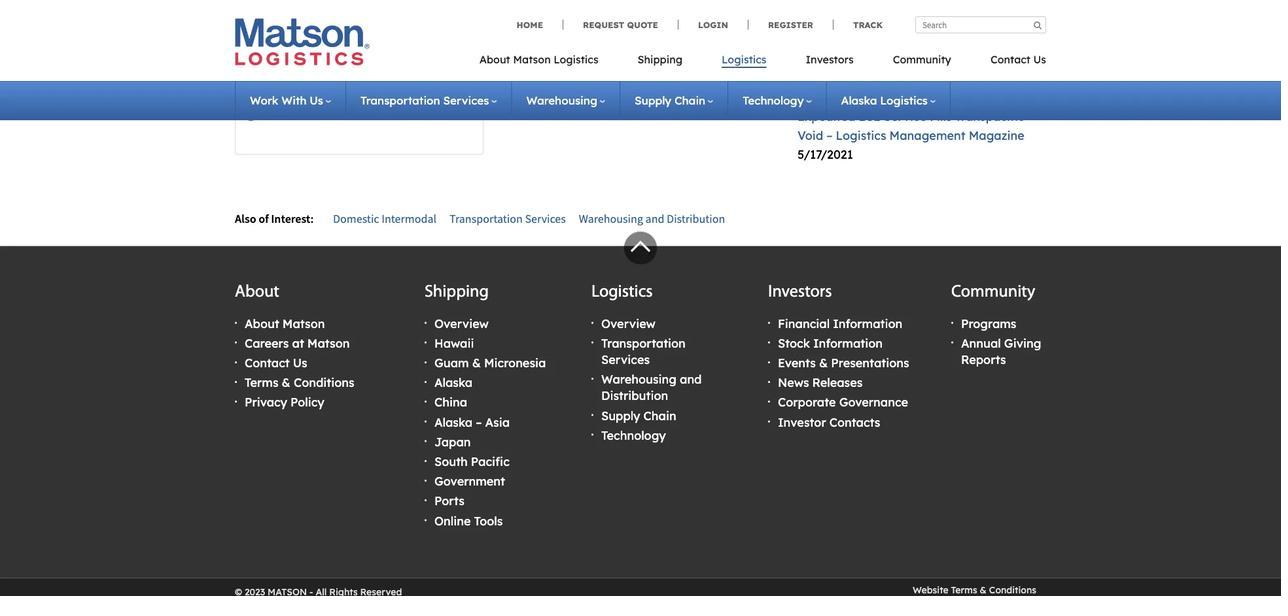 Task type: locate. For each thing, give the bounding box(es) containing it.
contact us link
[[971, 49, 1046, 76], [245, 356, 307, 371]]

2021
[[961, 40, 987, 54]]

customer:
[[245, 51, 299, 64]]

about matson logistics
[[479, 53, 598, 66]]

privacy
[[245, 395, 287, 410]]

alaska up lcl
[[841, 94, 877, 108]]

warehousing inside overview transportation services warehousing and distribution supply chain technology
[[601, 372, 677, 387]]

login up warehousing link
[[539, 64, 571, 79]]

information up presentations
[[833, 316, 902, 331]]

privacy policy link
[[245, 395, 324, 410]]

2 vertical spatial transportation
[[601, 336, 686, 351]]

contact inside "about matson careers at matson contact us terms & conditions privacy policy"
[[245, 356, 290, 371]]

matson logistics image
[[235, 18, 370, 65]]

customer
[[268, 108, 323, 122]]

login for login to po management
[[539, 42, 571, 56]]

2 horizontal spatial us
[[1033, 53, 1046, 66]]

news
[[847, 13, 886, 31], [778, 376, 809, 390]]

1 horizontal spatial online
[[434, 514, 471, 529]]

2 vertical spatial login
[[539, 64, 571, 79]]

1 horizontal spatial and
[[680, 372, 702, 387]]

0 vertical spatial technology link
[[743, 94, 812, 108]]

technology inside overview transportation services warehousing and distribution supply chain technology
[[601, 428, 666, 443]]

1 vertical spatial transportation
[[450, 212, 523, 226]]

alaska logistics
[[841, 94, 928, 108]]

1 vertical spatial about
[[235, 284, 279, 301]]

0 vertical spatial terms
[[245, 376, 278, 390]]

login to nvocc
[[539, 64, 632, 79]]

shipping down quote
[[638, 53, 682, 66]]

track up customer
[[268, 85, 299, 100]]

technology
[[743, 94, 804, 108], [601, 428, 666, 443]]

2 vertical spatial warehousing
[[601, 372, 677, 387]]

matson down home
[[513, 53, 551, 66]]

management inside "expedited lcl service fills transpacific void – logistics management magazine 5/17/2021"
[[890, 128, 966, 143]]

1 horizontal spatial transportation
[[450, 212, 523, 226]]

about for about
[[235, 284, 279, 301]]

0 horizontal spatial transportation
[[361, 94, 440, 108]]

0 horizontal spatial community
[[893, 53, 951, 66]]

overview inside overview transportation services warehousing and distribution supply chain technology
[[601, 316, 656, 331]]

intermodal
[[382, 212, 436, 226]]

1 vertical spatial supply chain link
[[601, 409, 676, 423]]

1 vertical spatial distribution
[[601, 389, 668, 404]]

0 horizontal spatial conditions
[[294, 376, 354, 390]]

track up johnson
[[853, 19, 883, 30]]

south
[[434, 455, 468, 469]]

1 vertical spatial community
[[951, 284, 1035, 301]]

alaska down guam
[[434, 376, 473, 390]]

0 vertical spatial warehousing and distribution link
[[579, 212, 725, 226]]

1 vertical spatial technology
[[601, 428, 666, 443]]

0 vertical spatial shipping
[[638, 53, 682, 66]]

transportation services link for also of interest:
[[450, 212, 566, 226]]

0 vertical spatial –
[[827, 128, 833, 143]]

1 vertical spatial track
[[268, 85, 299, 100]]

0 horizontal spatial overview link
[[434, 316, 489, 331]]

1 vertical spatial login
[[539, 42, 571, 56]]

online
[[304, 13, 351, 31], [618, 13, 666, 31], [434, 514, 471, 529]]

website terms & conditions link
[[913, 585, 1036, 596]]

login up logistics link
[[698, 19, 728, 30]]

and
[[646, 212, 664, 226], [680, 372, 702, 387]]

1 vertical spatial matson
[[283, 316, 325, 331]]

japan link
[[434, 435, 471, 450]]

to left nvocc
[[574, 64, 586, 79]]

0 vertical spatial contact us link
[[971, 49, 1046, 76]]

2 vertical spatial services
[[601, 353, 650, 367]]

community inside top menu navigation
[[893, 53, 951, 66]]

login
[[698, 19, 728, 30], [539, 42, 571, 56], [539, 64, 571, 79]]

0 horizontal spatial services
[[443, 94, 489, 108]]

1 horizontal spatial terms
[[951, 585, 977, 596]]

magazine
[[969, 128, 1024, 143]]

vp michael johnson named 2021 supply chain "pro to know" 5/24/2021
[[798, 40, 1029, 92]]

investor contacts link
[[778, 415, 880, 430]]

home link
[[517, 19, 563, 30]]

2 overview link from the left
[[601, 316, 656, 331]]

management down quote
[[609, 42, 685, 56]]

login to po management
[[539, 42, 685, 56]]

guam & micronesia link
[[434, 356, 546, 371]]

0 vertical spatial conditions
[[294, 376, 354, 390]]

management
[[609, 42, 685, 56], [890, 128, 966, 143]]

1 vertical spatial contact
[[245, 356, 290, 371]]

lcl
[[859, 109, 881, 124]]

0 vertical spatial transportation
[[361, 94, 440, 108]]

investors up financial
[[768, 284, 832, 301]]

1 vertical spatial –
[[476, 415, 482, 430]]

0 vertical spatial us
[[1033, 53, 1046, 66]]

0 vertical spatial matson
[[513, 53, 551, 66]]

0 vertical spatial transportation services
[[361, 94, 489, 108]]

governance
[[839, 395, 908, 410]]

investors up 5/24/2021
[[806, 53, 854, 66]]

1 vertical spatial management
[[890, 128, 966, 143]]

us inside top menu navigation
[[1033, 53, 1046, 66]]

shipping up hawaii link
[[425, 284, 489, 301]]

quote
[[627, 19, 658, 30]]

0 vertical spatial transportation services link
[[361, 94, 497, 108]]

overview inside overview hawaii guam & micronesia alaska china alaska – asia japan south pacific government ports online tools
[[434, 316, 489, 331]]

alaska logistics link
[[841, 94, 936, 108]]

2 vertical spatial transportation services link
[[601, 336, 686, 367]]

investors inside top menu navigation
[[806, 53, 854, 66]]

1 horizontal spatial shipping
[[638, 53, 682, 66]]

terms up privacy
[[245, 376, 278, 390]]

distribution inside overview transportation services warehousing and distribution supply chain technology
[[601, 389, 668, 404]]

to right "pro
[[861, 59, 873, 73]]

0 vertical spatial supply chain link
[[635, 94, 713, 108]]

0 horizontal spatial technology link
[[601, 428, 666, 443]]

0 horizontal spatial management
[[609, 42, 685, 56]]

services inside overview transportation services warehousing and distribution supply chain technology
[[601, 353, 650, 367]]

& right guam
[[472, 356, 481, 371]]

supply chain link
[[635, 94, 713, 108], [601, 409, 676, 423]]

1 vertical spatial conditions
[[989, 585, 1036, 596]]

terms & conditions link
[[245, 376, 354, 390]]

events & presentations link
[[778, 356, 909, 371]]

– left the asia
[[476, 415, 482, 430]]

overview
[[434, 316, 489, 331], [601, 316, 656, 331]]

management down fills
[[890, 128, 966, 143]]

2 vertical spatial us
[[293, 356, 307, 371]]

2 overview from the left
[[601, 316, 656, 331]]

annual giving reports link
[[961, 336, 1041, 367]]

None search field
[[915, 16, 1046, 33]]

service
[[884, 109, 927, 124]]

0 horizontal spatial shipping
[[425, 284, 489, 301]]

2 horizontal spatial transportation
[[601, 336, 686, 351]]

0 horizontal spatial news
[[778, 376, 809, 390]]

1 vertical spatial contact us link
[[245, 356, 307, 371]]

2 horizontal spatial services
[[601, 353, 650, 367]]

1 vertical spatial warehousing
[[579, 212, 643, 226]]

overview link for shipping
[[434, 316, 489, 331]]

news up johnson
[[847, 13, 886, 31]]

contact
[[991, 53, 1031, 66], [245, 356, 290, 371]]

financial
[[778, 316, 830, 331]]

contact us link down careers
[[245, 356, 307, 371]]

corporate governance link
[[778, 395, 908, 410]]

0 vertical spatial community
[[893, 53, 951, 66]]

technology link for the topmost supply chain link
[[743, 94, 812, 108]]

transportation services link
[[361, 94, 497, 108], [450, 212, 566, 226], [601, 336, 686, 367]]

news down events
[[778, 376, 809, 390]]

matson up the at in the left bottom of the page
[[283, 316, 325, 331]]

– down expedited
[[827, 128, 833, 143]]

0 horizontal spatial overview
[[434, 316, 489, 331]]

footer
[[0, 232, 1281, 597]]

in
[[798, 13, 815, 31]]

track link
[[833, 19, 883, 30]]

1 vertical spatial technology link
[[601, 428, 666, 443]]

also
[[235, 212, 256, 226]]

information up events & presentations link at right
[[813, 336, 883, 351]]

customer portal
[[268, 108, 361, 122]]

alaska
[[841, 94, 877, 108], [434, 376, 473, 390], [434, 415, 473, 430]]

1 vertical spatial information
[[813, 336, 883, 351]]

1 vertical spatial terms
[[951, 585, 977, 596]]

terms right website
[[951, 585, 977, 596]]

request quote link
[[563, 19, 678, 30]]

careers
[[245, 336, 289, 351]]

1 horizontal spatial contact us link
[[971, 49, 1046, 76]]

chain
[[571, 13, 614, 31], [798, 59, 830, 73], [675, 94, 706, 108], [644, 409, 676, 423]]

1 horizontal spatial contact
[[991, 53, 1031, 66]]

overview hawaii guam & micronesia alaska china alaska – asia japan south pacific government ports online tools
[[434, 316, 546, 529]]

0 vertical spatial login
[[698, 19, 728, 30]]

0 horizontal spatial technology
[[601, 428, 666, 443]]

ports
[[434, 494, 464, 509]]

1 overview link from the left
[[434, 316, 489, 331]]

0 vertical spatial contact
[[991, 53, 1031, 66]]

about
[[479, 53, 510, 66], [235, 284, 279, 301], [245, 316, 279, 331]]

warehousing for warehousing and distribution
[[579, 212, 643, 226]]

transportation inside overview transportation services warehousing and distribution supply chain technology
[[601, 336, 686, 351]]

expedited
[[798, 109, 855, 124]]

0 vertical spatial information
[[833, 316, 902, 331]]

track for track link
[[853, 19, 883, 30]]

1 horizontal spatial –
[[827, 128, 833, 143]]

to left po
[[574, 42, 586, 56]]

1 vertical spatial warehousing and distribution link
[[601, 372, 702, 404]]

& right website
[[980, 585, 987, 596]]

contact down careers
[[245, 356, 290, 371]]

about for about matson careers at matson contact us terms & conditions privacy policy
[[245, 316, 279, 331]]

tools
[[474, 514, 503, 529]]

1 horizontal spatial overview link
[[601, 316, 656, 331]]

1 horizontal spatial technology link
[[743, 94, 812, 108]]

login for login
[[698, 19, 728, 30]]

corporate
[[778, 395, 836, 410]]

& inside overview hawaii guam & micronesia alaska china alaska – asia japan south pacific government ports online tools
[[472, 356, 481, 371]]

0 vertical spatial investors
[[806, 53, 854, 66]]

terms
[[245, 376, 278, 390], [951, 585, 977, 596]]

investors link
[[786, 49, 873, 76]]

alaska up japan 'link'
[[434, 415, 473, 430]]

expedited lcl service fills transpacific void – logistics management magazine 5/17/2021
[[798, 109, 1025, 162]]

0 vertical spatial and
[[646, 212, 664, 226]]

us up the customer portal link
[[310, 94, 323, 108]]

0 vertical spatial about
[[479, 53, 510, 66]]

1 horizontal spatial overview
[[601, 316, 656, 331]]

1 horizontal spatial conditions
[[989, 585, 1036, 596]]

search image
[[1034, 21, 1042, 29]]

top menu navigation
[[479, 49, 1046, 76]]

work with us link
[[250, 94, 331, 108]]

– inside "expedited lcl service fills transpacific void – logistics management magazine 5/17/2021"
[[827, 128, 833, 143]]

supply chain
[[635, 94, 706, 108]]

domestic intermodal link
[[333, 212, 436, 226]]

matson inside top menu navigation
[[513, 53, 551, 66]]

0 horizontal spatial online
[[304, 13, 351, 31]]

1 horizontal spatial management
[[890, 128, 966, 143]]

1 vertical spatial transportation services link
[[450, 212, 566, 226]]

china
[[434, 395, 467, 410]]

0 vertical spatial warehousing
[[526, 94, 597, 108]]

asia
[[485, 415, 510, 430]]

2 vertical spatial matson
[[307, 336, 350, 351]]

0 horizontal spatial contact
[[245, 356, 290, 371]]

services
[[443, 94, 489, 108], [525, 212, 566, 226], [601, 353, 650, 367]]

about inside about matson logistics link
[[479, 53, 510, 66]]

us inside "about matson careers at matson contact us terms & conditions privacy policy"
[[293, 356, 307, 371]]

contact right '2021'
[[991, 53, 1031, 66]]

& up privacy policy link at the bottom of the page
[[282, 376, 290, 390]]

0 vertical spatial management
[[609, 42, 685, 56]]

0 horizontal spatial track
[[268, 85, 299, 100]]

0 vertical spatial track
[[853, 19, 883, 30]]

us up terms & conditions link
[[293, 356, 307, 371]]

& inside "about matson careers at matson contact us terms & conditions privacy policy"
[[282, 376, 290, 390]]

about inside "about matson careers at matson contact us terms & conditions privacy policy"
[[245, 316, 279, 331]]

&
[[472, 356, 481, 371], [819, 356, 828, 371], [282, 376, 290, 390], [980, 585, 987, 596]]

news inside financial information stock information events & presentations news releases corporate governance investor contacts
[[778, 376, 809, 390]]

website
[[913, 585, 949, 596]]

login down the home link on the top
[[539, 42, 571, 56]]

1 horizontal spatial news
[[847, 13, 886, 31]]

1 vertical spatial shipping
[[425, 284, 489, 301]]

matson right the at in the left bottom of the page
[[307, 336, 350, 351]]

us down search image
[[1033, 53, 1046, 66]]

1 overview from the left
[[434, 316, 489, 331]]

contact us link down search search box
[[971, 49, 1046, 76]]

contact inside top menu navigation
[[991, 53, 1031, 66]]

1 horizontal spatial services
[[525, 212, 566, 226]]

supply inside vp michael johnson named 2021 supply chain "pro to know" 5/24/2021
[[990, 40, 1029, 54]]

1 horizontal spatial track
[[853, 19, 883, 30]]

2 vertical spatial about
[[245, 316, 279, 331]]

Search search field
[[915, 16, 1046, 33]]

0 vertical spatial news
[[847, 13, 886, 31]]

1 vertical spatial and
[[680, 372, 702, 387]]

login link
[[678, 19, 748, 30]]

conditions
[[294, 376, 354, 390], [989, 585, 1036, 596]]

giving
[[1004, 336, 1041, 351]]

0 horizontal spatial terms
[[245, 376, 278, 390]]

warehousing for warehousing
[[526, 94, 597, 108]]

0 vertical spatial distribution
[[667, 212, 725, 226]]

to for po
[[574, 42, 586, 56]]

pacific
[[471, 455, 510, 469]]

work
[[250, 94, 278, 108]]

& up the news releases link on the bottom right
[[819, 356, 828, 371]]

investor
[[778, 415, 826, 430]]

0 vertical spatial technology
[[743, 94, 804, 108]]



Task type: vqa. For each thing, say whether or not it's contained in the screenshot.
middle Login
yes



Task type: describe. For each thing, give the bounding box(es) containing it.
fills
[[930, 109, 952, 124]]

releases
[[812, 376, 863, 390]]

logistics link
[[702, 49, 786, 76]]

website terms & conditions
[[913, 585, 1036, 596]]

hawaii link
[[434, 336, 474, 351]]

also of interest:
[[235, 212, 314, 226]]

transportation services link for logistics
[[601, 336, 686, 367]]

shipping link
[[618, 49, 702, 76]]

matson for logistics
[[513, 53, 551, 66]]

financial information link
[[778, 316, 902, 331]]

– inside overview hawaii guam & micronesia alaska china alaska – asia japan south pacific government ports online tools
[[476, 415, 482, 430]]

johnson
[[864, 40, 912, 54]]

know"
[[876, 59, 914, 73]]

1 vertical spatial transportation services
[[450, 212, 566, 226]]

of
[[259, 212, 269, 226]]

1 horizontal spatial community
[[951, 284, 1035, 301]]

po
[[589, 42, 606, 56]]

request
[[583, 19, 624, 30]]

events
[[778, 356, 816, 371]]

to inside vp michael johnson named 2021 supply chain "pro to know" 5/24/2021
[[861, 59, 873, 73]]

stock information link
[[778, 336, 883, 351]]

logistics inside "expedited lcl service fills transpacific void – logistics management magazine 5/17/2021"
[[836, 128, 886, 143]]

overview transportation services warehousing and distribution supply chain technology
[[601, 316, 702, 443]]

warehousing and distribution
[[579, 212, 725, 226]]

void
[[798, 128, 823, 143]]

1 horizontal spatial technology
[[743, 94, 804, 108]]

1 vertical spatial alaska
[[434, 376, 473, 390]]

login to po management link
[[539, 42, 685, 56]]

government
[[434, 474, 505, 489]]

careers at matson link
[[245, 336, 350, 351]]

1 vertical spatial investors
[[768, 284, 832, 301]]

and inside overview transportation services warehousing and distribution supply chain technology
[[680, 372, 702, 387]]

register link
[[748, 19, 833, 30]]

0 horizontal spatial contact us link
[[245, 356, 307, 371]]

with
[[282, 94, 307, 108]]

government link
[[434, 474, 505, 489]]

home
[[517, 19, 543, 30]]

5/17/2021
[[798, 147, 853, 162]]

5/24/2021
[[798, 77, 856, 92]]

0 vertical spatial alaska
[[841, 94, 877, 108]]

customer: link
[[245, 51, 299, 64]]

warehousing and distribution link for also of interest:
[[579, 212, 725, 226]]

presentations
[[831, 356, 909, 371]]

chain inside overview transportation services warehousing and distribution supply chain technology
[[644, 409, 676, 423]]

vp
[[798, 40, 814, 54]]

footer containing about
[[0, 232, 1281, 597]]

domestic intermodal
[[333, 212, 436, 226]]

backtop image
[[624, 232, 657, 265]]

news releases link
[[778, 376, 863, 390]]

warehousing link
[[526, 94, 605, 108]]

portal
[[327, 108, 361, 122]]

work with us
[[250, 94, 323, 108]]

0 horizontal spatial and
[[646, 212, 664, 226]]

supply inside overview transportation services warehousing and distribution supply chain technology
[[601, 409, 640, 423]]

china link
[[434, 395, 467, 410]]

1 vertical spatial services
[[525, 212, 566, 226]]

interest:
[[271, 212, 314, 226]]

request quote
[[583, 19, 658, 30]]

contacts
[[829, 415, 880, 430]]

2 horizontal spatial online
[[618, 13, 666, 31]]

to for nvocc
[[574, 64, 586, 79]]

technology link for supply chain link to the bottom
[[601, 428, 666, 443]]

2 vertical spatial alaska
[[434, 415, 473, 430]]

about for about matson logistics
[[479, 53, 510, 66]]

michael
[[817, 40, 861, 54]]

shipments
[[303, 85, 363, 100]]

alaska link
[[434, 376, 473, 390]]

at
[[292, 336, 304, 351]]

in the news
[[798, 13, 886, 31]]

guam
[[434, 356, 469, 371]]

login for login to nvocc
[[539, 64, 571, 79]]

& inside financial information stock information events & presentations news releases corporate governance investor contacts
[[819, 356, 828, 371]]

financial information stock information events & presentations news releases corporate governance investor contacts
[[778, 316, 909, 430]]

domestic
[[333, 212, 379, 226]]

supply chain online
[[516, 13, 666, 31]]

conditions inside "about matson careers at matson contact us terms & conditions privacy policy"
[[294, 376, 354, 390]]

programs annual giving reports
[[961, 316, 1041, 367]]

overview link for logistics
[[601, 316, 656, 331]]

programs
[[961, 316, 1016, 331]]

chain inside vp michael johnson named 2021 supply chain "pro to know" 5/24/2021
[[798, 59, 830, 73]]

japan
[[434, 435, 471, 450]]

south pacific link
[[434, 455, 510, 469]]

expedited lcl service fills transpacific void – logistics management magazine link
[[798, 109, 1025, 143]]

transpacific
[[955, 109, 1025, 124]]

matson for careers
[[283, 316, 325, 331]]

terms inside "about matson careers at matson contact us terms & conditions privacy policy"
[[245, 376, 278, 390]]

0 vertical spatial services
[[443, 94, 489, 108]]

1 vertical spatial us
[[310, 94, 323, 108]]

nvocc
[[589, 64, 632, 79]]

vp michael johnson named 2021 supply chain "pro to know" link
[[798, 40, 1029, 73]]

"pro
[[834, 59, 858, 73]]

policy
[[290, 395, 324, 410]]

online inside overview hawaii guam & micronesia alaska china alaska – asia japan south pacific government ports online tools
[[434, 514, 471, 529]]

overview for hawaii
[[434, 316, 489, 331]]

warehousing and distribution link for logistics
[[601, 372, 702, 404]]

ports link
[[434, 494, 464, 509]]

track shipments link
[[268, 85, 363, 100]]

logistics online
[[235, 13, 351, 31]]

track for track shipments
[[268, 85, 299, 100]]

alaska – asia link
[[434, 415, 510, 430]]

shipping inside shipping link
[[638, 53, 682, 66]]

annual
[[961, 336, 1001, 351]]

online tools link
[[434, 514, 503, 529]]

login to nvocc link
[[539, 64, 632, 79]]

about matson logistics link
[[479, 49, 618, 76]]

overview for transportation
[[601, 316, 656, 331]]



